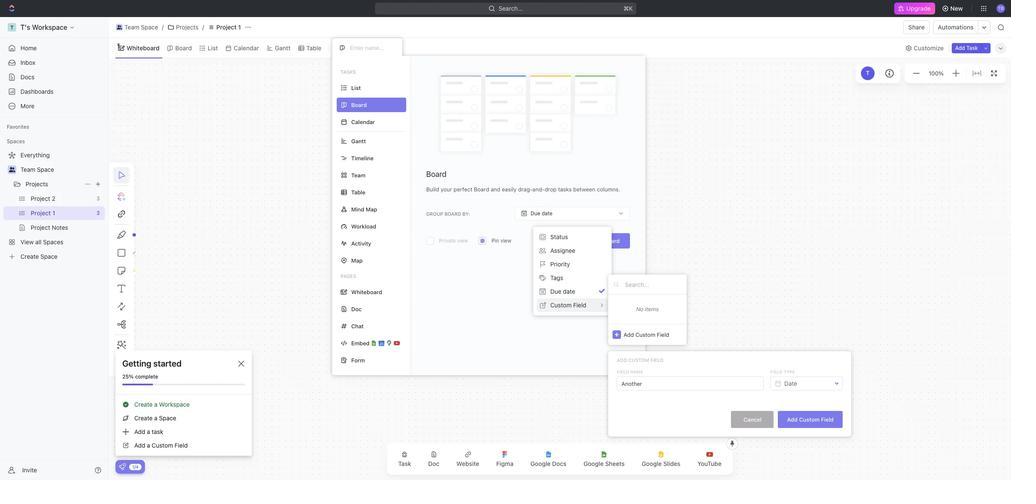 Task type: locate. For each thing, give the bounding box(es) containing it.
1 vertical spatial due date
[[550, 288, 575, 295]]

spaces
[[7, 138, 25, 145]]

0 vertical spatial add custom field
[[624, 331, 669, 338]]

team space up whiteboard link
[[124, 23, 158, 31]]

gantt left table link
[[275, 44, 291, 51]]

doc right task button
[[428, 460, 440, 467]]

space
[[141, 23, 158, 31], [37, 166, 54, 173], [159, 414, 176, 422]]

2 vertical spatial board
[[603, 238, 620, 244]]

add task
[[956, 45, 978, 51]]

0 horizontal spatial space
[[37, 166, 54, 173]]

due date
[[531, 210, 553, 217], [550, 288, 575, 295]]

team space down spaces
[[20, 166, 54, 173]]

due inside dropdown button
[[531, 210, 540, 217]]

1 horizontal spatial calendar
[[351, 118, 375, 125]]

gantt inside gantt 'link'
[[275, 44, 291, 51]]

calendar
[[234, 44, 259, 51], [351, 118, 375, 125]]

2 google from the left
[[584, 460, 604, 467]]

add inside button
[[787, 416, 798, 423]]

user group image inside tree
[[9, 167, 15, 172]]

1 google from the left
[[531, 460, 551, 467]]

1 horizontal spatial team space link
[[114, 22, 160, 32]]

0 vertical spatial board
[[175, 44, 192, 51]]

project 1 link
[[206, 22, 243, 32]]

custom down date dropdown button
[[799, 416, 820, 423]]

docs link
[[3, 70, 105, 84]]

items
[[645, 306, 659, 313]]

0 horizontal spatial google
[[531, 460, 551, 467]]

field
[[573, 301, 587, 309], [657, 331, 669, 338], [651, 357, 664, 363], [617, 369, 629, 374], [770, 369, 783, 374], [821, 416, 834, 423], [175, 442, 188, 449]]

1 vertical spatial projects
[[26, 180, 48, 188]]

1 horizontal spatial due
[[550, 288, 561, 295]]

0 horizontal spatial projects link
[[26, 177, 81, 191]]

due date button
[[537, 285, 608, 298]]

0 vertical spatial map
[[366, 206, 377, 213]]

0 horizontal spatial projects
[[26, 180, 48, 188]]

2 / from the left
[[202, 23, 204, 31]]

date up status
[[542, 210, 553, 217]]

1 horizontal spatial map
[[366, 206, 377, 213]]

google left slides
[[642, 460, 662, 467]]

0 horizontal spatial team
[[20, 166, 35, 173]]

1 vertical spatial team space
[[20, 166, 54, 173]]

team down timeline
[[351, 172, 366, 178]]

0 vertical spatial team space
[[124, 23, 158, 31]]

0 horizontal spatial docs
[[20, 73, 35, 81]]

0 vertical spatial create
[[134, 401, 153, 408]]

a up create a space
[[154, 401, 157, 408]]

create for create a workspace
[[134, 401, 153, 408]]

field down due date button
[[573, 301, 587, 309]]

1 vertical spatial user group image
[[9, 167, 15, 172]]

1 horizontal spatial team space
[[124, 23, 158, 31]]

due date up status
[[531, 210, 553, 217]]

board
[[175, 44, 192, 51], [426, 170, 447, 179], [603, 238, 620, 244]]

custom inside button
[[799, 416, 820, 423]]

add custom field
[[624, 331, 669, 338], [617, 357, 664, 363], [787, 416, 834, 423]]

create up create a space
[[134, 401, 153, 408]]

gantt
[[275, 44, 291, 51], [351, 138, 366, 144]]

1 vertical spatial table
[[351, 189, 366, 195]]

0 horizontal spatial gantt
[[275, 44, 291, 51]]

a for custom
[[147, 442, 150, 449]]

add task button
[[952, 43, 981, 53]]

team space link
[[114, 22, 160, 32], [20, 163, 103, 177]]

team up whiteboard link
[[124, 23, 139, 31]]

google
[[531, 460, 551, 467], [584, 460, 604, 467], [642, 460, 662, 467]]

task inside button
[[398, 460, 411, 467]]

1 horizontal spatial /
[[202, 23, 204, 31]]

docs
[[20, 73, 35, 81], [552, 460, 567, 467]]

google sheets
[[584, 460, 625, 467]]

create up 'add a task'
[[134, 414, 153, 422]]

1 horizontal spatial user group image
[[117, 25, 122, 29]]

calendar down 1
[[234, 44, 259, 51]]

field down items
[[657, 331, 669, 338]]

1 vertical spatial doc
[[428, 460, 440, 467]]

1 vertical spatial whiteboard
[[351, 288, 382, 295]]

tree inside sidebar navigation
[[3, 148, 105, 263]]

dashboards link
[[3, 85, 105, 98]]

2 horizontal spatial google
[[642, 460, 662, 467]]

share button
[[903, 20, 930, 34]]

add
[[956, 45, 965, 51], [624, 331, 634, 338], [617, 357, 627, 363], [787, 416, 798, 423], [134, 428, 145, 435], [134, 442, 145, 449]]

field down add custom field dropdown button
[[651, 357, 664, 363]]

due date inside due date button
[[550, 288, 575, 295]]

team down spaces
[[20, 166, 35, 173]]

0 vertical spatial docs
[[20, 73, 35, 81]]

status
[[550, 233, 568, 240]]

google for google slides
[[642, 460, 662, 467]]

tree
[[3, 148, 105, 263]]

date for due date button
[[563, 288, 575, 295]]

a left task
[[147, 428, 150, 435]]

a up task
[[154, 414, 157, 422]]

create
[[134, 401, 153, 408], [134, 414, 153, 422]]

1 vertical spatial create
[[134, 414, 153, 422]]

docs inside sidebar navigation
[[20, 73, 35, 81]]

due date up custom field
[[550, 288, 575, 295]]

custom
[[550, 301, 572, 309], [636, 331, 656, 338], [628, 357, 649, 363], [799, 416, 820, 423], [152, 442, 173, 449]]

0 horizontal spatial table
[[306, 44, 322, 51]]

2 vertical spatial add custom field
[[787, 416, 834, 423]]

table right gantt 'link'
[[306, 44, 322, 51]]

Enter name... text field
[[617, 376, 764, 391]]

google slides button
[[635, 446, 687, 472]]

1 vertical spatial map
[[351, 257, 363, 264]]

0 horizontal spatial due
[[531, 210, 540, 217]]

add custom field button
[[608, 324, 687, 345]]

1 vertical spatial calendar
[[351, 118, 375, 125]]

0 vertical spatial whiteboard
[[127, 44, 160, 51]]

whiteboard link
[[125, 42, 160, 54]]

0 horizontal spatial user group image
[[9, 167, 15, 172]]

table link
[[305, 42, 322, 54]]

t
[[866, 70, 870, 76]]

1 horizontal spatial doc
[[428, 460, 440, 467]]

table up mind
[[351, 189, 366, 195]]

project
[[216, 23, 237, 31]]

100% button
[[927, 68, 946, 78]]

whiteboard inside whiteboard link
[[127, 44, 160, 51]]

team
[[124, 23, 139, 31], [20, 166, 35, 173], [351, 172, 366, 178]]

google docs
[[531, 460, 567, 467]]

0 horizontal spatial calendar
[[234, 44, 259, 51]]

0 vertical spatial calendar
[[234, 44, 259, 51]]

due for due date dropdown button
[[531, 210, 540, 217]]

whiteboard left board link in the top left of the page
[[127, 44, 160, 51]]

1 horizontal spatial task
[[967, 45, 978, 51]]

1 vertical spatial projects link
[[26, 177, 81, 191]]

2 create from the top
[[134, 414, 153, 422]]

list down project 1 link
[[208, 44, 218, 51]]

by:
[[463, 211, 470, 216]]

dashboards
[[20, 88, 54, 95]]

task left doc button
[[398, 460, 411, 467]]

0 horizontal spatial team space link
[[20, 163, 103, 177]]

list
[[208, 44, 218, 51], [351, 84, 361, 91]]

assignee button
[[537, 244, 608, 258]]

1 horizontal spatial projects link
[[165, 22, 201, 32]]

field down date dropdown button
[[821, 416, 834, 423]]

0 vertical spatial user group image
[[117, 25, 122, 29]]

a
[[154, 401, 157, 408], [154, 414, 157, 422], [147, 428, 150, 435], [147, 442, 150, 449]]

google docs button
[[524, 446, 573, 472]]

user group image
[[117, 25, 122, 29], [9, 167, 15, 172]]

map down activity
[[351, 257, 363, 264]]

/
[[162, 23, 164, 31], [202, 23, 204, 31]]

due date for due date button
[[550, 288, 575, 295]]

add custom field down date dropdown button
[[787, 416, 834, 423]]

complete
[[135, 373, 158, 380]]

automations
[[938, 23, 974, 31]]

task
[[152, 428, 163, 435]]

Search... text field
[[625, 278, 683, 291]]

automations button
[[934, 21, 978, 34]]

1 vertical spatial list
[[351, 84, 361, 91]]

sheets
[[605, 460, 625, 467]]

1 vertical spatial team space link
[[20, 163, 103, 177]]

inbox link
[[3, 56, 105, 69]]

figma button
[[490, 446, 520, 472]]

0 horizontal spatial /
[[162, 23, 164, 31]]

1 vertical spatial task
[[398, 460, 411, 467]]

1 vertical spatial date
[[563, 288, 575, 295]]

getting
[[122, 359, 151, 368]]

2 horizontal spatial space
[[159, 414, 176, 422]]

whiteboard
[[127, 44, 160, 51], [351, 288, 382, 295]]

1 vertical spatial space
[[37, 166, 54, 173]]

map right mind
[[366, 206, 377, 213]]

add custom field inside button
[[787, 416, 834, 423]]

doc up chat
[[351, 305, 362, 312]]

a for workspace
[[154, 401, 157, 408]]

website
[[457, 460, 479, 467]]

1 create from the top
[[134, 401, 153, 408]]

new button
[[939, 2, 968, 15]]

0 vertical spatial table
[[306, 44, 322, 51]]

a for space
[[154, 414, 157, 422]]

docs inside button
[[552, 460, 567, 467]]

0 vertical spatial doc
[[351, 305, 362, 312]]

tree containing team space
[[3, 148, 105, 263]]

0 vertical spatial projects
[[176, 23, 199, 31]]

due date inside due date dropdown button
[[531, 210, 553, 217]]

0 horizontal spatial list
[[208, 44, 218, 51]]

0 vertical spatial date
[[542, 210, 553, 217]]

date inside dropdown button
[[542, 210, 553, 217]]

25%
[[122, 373, 134, 380]]

add custom field up name
[[617, 357, 664, 363]]

1 horizontal spatial google
[[584, 460, 604, 467]]

whiteboard up chat
[[351, 288, 382, 295]]

0 horizontal spatial task
[[398, 460, 411, 467]]

no
[[636, 306, 644, 313]]

task button
[[391, 446, 418, 472]]

table
[[306, 44, 322, 51], [351, 189, 366, 195]]

date up custom field
[[563, 288, 575, 295]]

google right figma
[[531, 460, 551, 467]]

view button
[[332, 38, 360, 58]]

2 horizontal spatial board
[[603, 238, 620, 244]]

0 vertical spatial due date
[[531, 210, 553, 217]]

3 google from the left
[[642, 460, 662, 467]]

mind map
[[351, 206, 377, 213]]

1 vertical spatial docs
[[552, 460, 567, 467]]

1 vertical spatial gantt
[[351, 138, 366, 144]]

1 horizontal spatial docs
[[552, 460, 567, 467]]

⌘k
[[624, 5, 633, 12]]

task down 'automations' button
[[967, 45, 978, 51]]

1 vertical spatial due
[[550, 288, 561, 295]]

0 horizontal spatial date
[[542, 210, 553, 217]]

task
[[967, 45, 978, 51], [398, 460, 411, 467]]

status button
[[537, 230, 608, 244]]

projects
[[176, 23, 199, 31], [26, 180, 48, 188]]

0 vertical spatial due
[[531, 210, 540, 217]]

a down 'add a task'
[[147, 442, 150, 449]]

list down view
[[351, 84, 361, 91]]

1 horizontal spatial date
[[563, 288, 575, 295]]

map
[[366, 206, 377, 213], [351, 257, 363, 264]]

0 horizontal spatial team space
[[20, 166, 54, 173]]

0 horizontal spatial whiteboard
[[127, 44, 160, 51]]

0 vertical spatial gantt
[[275, 44, 291, 51]]

0 vertical spatial task
[[967, 45, 978, 51]]

due inside button
[[550, 288, 561, 295]]

doc
[[351, 305, 362, 312], [428, 460, 440, 467]]

new
[[951, 5, 963, 12]]

1 horizontal spatial board
[[426, 170, 447, 179]]

google inside button
[[584, 460, 604, 467]]

add custom field down no items
[[624, 331, 669, 338]]

due
[[531, 210, 540, 217], [550, 288, 561, 295]]

0 vertical spatial space
[[141, 23, 158, 31]]

date inside button
[[563, 288, 575, 295]]

calendar up timeline
[[351, 118, 375, 125]]

priority
[[550, 260, 570, 268]]

add custom field button
[[778, 411, 843, 428]]

0 horizontal spatial doc
[[351, 305, 362, 312]]

gantt up timeline
[[351, 138, 366, 144]]

google left sheets
[[584, 460, 604, 467]]



Task type: describe. For each thing, give the bounding box(es) containing it.
form
[[351, 357, 365, 363]]

favorites button
[[3, 122, 33, 132]]

user group image inside team space link
[[117, 25, 122, 29]]

1 horizontal spatial team
[[124, 23, 139, 31]]

field left 'type'
[[770, 369, 783, 374]]

1 / from the left
[[162, 23, 164, 31]]

google sheets button
[[577, 446, 632, 472]]

close image
[[238, 361, 244, 367]]

team space inside tree
[[20, 166, 54, 173]]

board link
[[174, 42, 192, 54]]

timeline
[[351, 155, 374, 161]]

cancel button
[[731, 411, 774, 428]]

add custom field inside dropdown button
[[624, 331, 669, 338]]

youtube
[[698, 460, 722, 467]]

inbox
[[20, 59, 35, 66]]

home
[[20, 44, 37, 52]]

field name
[[617, 369, 643, 374]]

google for google sheets
[[584, 460, 604, 467]]

Enter name... field
[[349, 44, 395, 52]]

workload
[[351, 223, 376, 230]]

1 vertical spatial add custom field
[[617, 357, 664, 363]]

2 vertical spatial space
[[159, 414, 176, 422]]

no items
[[636, 306, 659, 313]]

list link
[[206, 42, 218, 54]]

custom down no items
[[636, 331, 656, 338]]

0 vertical spatial team space link
[[114, 22, 160, 32]]

group
[[426, 211, 443, 216]]

group board by:
[[426, 211, 470, 216]]

0 vertical spatial list
[[208, 44, 218, 51]]

custom field button
[[537, 298, 608, 312]]

doc button
[[422, 446, 446, 472]]

custom up name
[[628, 357, 649, 363]]

getting started
[[122, 359, 182, 368]]

field type
[[770, 369, 795, 374]]

onboarding checklist button element
[[119, 463, 126, 470]]

upgrade
[[907, 5, 931, 12]]

create a space
[[134, 414, 176, 422]]

share
[[909, 23, 925, 31]]

sidebar navigation
[[0, 17, 109, 480]]

project 1
[[216, 23, 241, 31]]

date for due date dropdown button
[[542, 210, 553, 217]]

custom field
[[550, 301, 587, 309]]

gantt link
[[273, 42, 291, 54]]

mind
[[351, 206, 364, 213]]

board
[[445, 211, 461, 216]]

onboarding checklist button image
[[119, 463, 126, 470]]

1/4
[[132, 464, 139, 469]]

1 horizontal spatial whiteboard
[[351, 288, 382, 295]]

add a custom field
[[134, 442, 188, 449]]

activity
[[351, 240, 371, 247]]

assignee
[[550, 247, 575, 254]]

favorites
[[7, 124, 29, 130]]

date button
[[771, 376, 842, 391]]

0 horizontal spatial board
[[175, 44, 192, 51]]

1 horizontal spatial projects
[[176, 23, 199, 31]]

add a task
[[134, 428, 163, 435]]

due for due date button
[[550, 288, 561, 295]]

1 horizontal spatial list
[[351, 84, 361, 91]]

1 horizontal spatial table
[[351, 189, 366, 195]]

google for google docs
[[531, 460, 551, 467]]

projects inside sidebar navigation
[[26, 180, 48, 188]]

space inside sidebar navigation
[[37, 166, 54, 173]]

create a workspace
[[134, 401, 190, 408]]

1 horizontal spatial gantt
[[351, 138, 366, 144]]

2 horizontal spatial team
[[351, 172, 366, 178]]

date
[[784, 380, 797, 387]]

google slides
[[642, 460, 681, 467]]

search...
[[499, 5, 523, 12]]

name
[[630, 369, 643, 374]]

type
[[784, 369, 795, 374]]

figma
[[496, 460, 514, 467]]

workspace
[[159, 401, 190, 408]]

embed
[[351, 340, 370, 346]]

25% complete
[[122, 373, 158, 380]]

tags
[[550, 274, 563, 281]]

0 horizontal spatial map
[[351, 257, 363, 264]]

projects link inside tree
[[26, 177, 81, 191]]

priority button
[[537, 258, 608, 271]]

youtube button
[[691, 446, 729, 472]]

due date button
[[515, 207, 630, 220]]

field left name
[[617, 369, 629, 374]]

customize button
[[903, 42, 947, 54]]

doc inside doc button
[[428, 460, 440, 467]]

field down create a space
[[175, 442, 188, 449]]

team inside tree
[[20, 166, 35, 173]]

view button
[[332, 42, 360, 54]]

1 vertical spatial board
[[426, 170, 447, 179]]

invite
[[22, 466, 37, 473]]

field inside button
[[821, 416, 834, 423]]

website button
[[450, 446, 486, 472]]

custom down task
[[152, 442, 173, 449]]

calendar link
[[232, 42, 259, 54]]

add inside "button"
[[956, 45, 965, 51]]

cancel
[[744, 416, 762, 423]]

100%
[[929, 70, 944, 77]]

started
[[153, 359, 182, 368]]

0 vertical spatial projects link
[[165, 22, 201, 32]]

add inside dropdown button
[[624, 331, 634, 338]]

create for create a space
[[134, 414, 153, 422]]

home link
[[3, 41, 105, 55]]

customize
[[914, 44, 944, 51]]

a for task
[[147, 428, 150, 435]]

custom down due date button
[[550, 301, 572, 309]]

due date for due date dropdown button
[[531, 210, 553, 217]]

task inside "button"
[[967, 45, 978, 51]]

slides
[[664, 460, 681, 467]]

tags button
[[537, 271, 608, 285]]

1 horizontal spatial space
[[141, 23, 158, 31]]



Task type: vqa. For each thing, say whether or not it's contained in the screenshot.
Add Custom Field
yes



